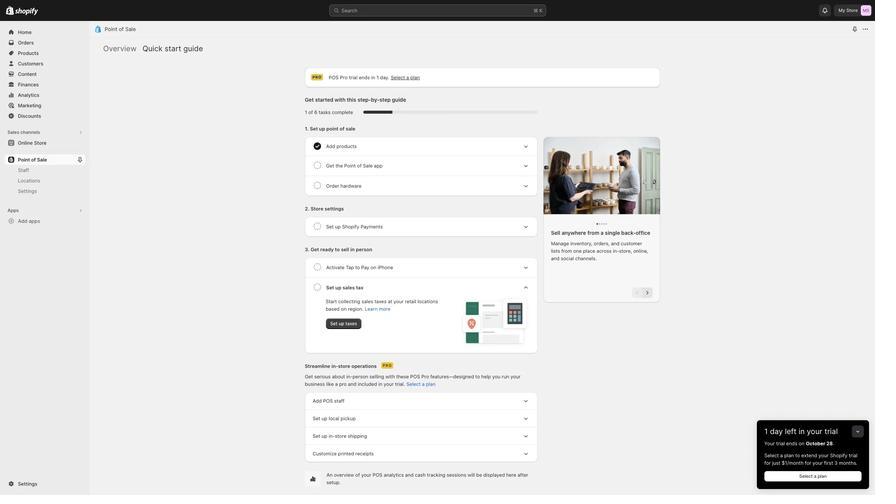 Task type: vqa. For each thing, say whether or not it's contained in the screenshot.
trial
yes



Task type: describe. For each thing, give the bounding box(es) containing it.
marketing link
[[4, 100, 85, 111]]

on
[[799, 441, 805, 447]]

first
[[825, 460, 834, 466]]

plan for select a plan to extend your shopify trial for just $1/month for your first 3 months.
[[785, 453, 794, 458]]

0 vertical spatial point of sale link
[[105, 26, 136, 32]]

shopify image
[[6, 6, 14, 15]]

icon for point of sale image
[[94, 25, 102, 33]]

1 for from the left
[[765, 460, 771, 466]]

finances
[[18, 82, 39, 88]]

quick
[[143, 44, 163, 53]]

1 vertical spatial trial
[[777, 441, 785, 447]]

my store image
[[861, 5, 872, 16]]

0 vertical spatial sale
[[125, 26, 136, 32]]

your trial ends on october 28 .
[[765, 441, 834, 447]]

online
[[18, 140, 33, 146]]

in
[[799, 427, 805, 436]]

extend
[[802, 453, 818, 458]]

channels
[[20, 129, 40, 135]]

to
[[796, 453, 800, 458]]

orders
[[18, 40, 34, 46]]

left
[[785, 427, 797, 436]]

2 settings link from the top
[[4, 479, 85, 489]]

3
[[835, 460, 838, 466]]

staff link
[[4, 165, 85, 175]]

your
[[765, 441, 775, 447]]

my
[[839, 7, 846, 13]]

sales
[[7, 129, 19, 135]]

select for select a plan
[[800, 473, 813, 479]]

⌘ k
[[534, 7, 543, 13]]

0 vertical spatial point of sale
[[105, 26, 136, 32]]

content link
[[4, 69, 85, 79]]

customers
[[18, 61, 43, 67]]

overview button
[[103, 44, 137, 53]]

1 vertical spatial of
[[31, 157, 36, 163]]

select a plan link
[[765, 471, 862, 482]]

just
[[772, 460, 781, 466]]

0 horizontal spatial sale
[[37, 157, 47, 163]]

1 vertical spatial point of sale link
[[4, 154, 76, 165]]

1 vertical spatial your
[[819, 453, 829, 458]]

products
[[18, 50, 39, 56]]

1 day left in your trial element
[[757, 440, 869, 489]]

staff
[[18, 167, 29, 173]]

discounts link
[[4, 111, 85, 121]]

guide
[[183, 44, 203, 53]]

customers link
[[4, 58, 85, 69]]

months.
[[839, 460, 858, 466]]

1 day left in your trial button
[[757, 420, 869, 436]]

select a plan
[[800, 473, 827, 479]]

online store button
[[0, 138, 90, 148]]

2 settings from the top
[[18, 481, 37, 487]]

1 horizontal spatial point
[[105, 26, 117, 32]]

1 day left in your trial
[[765, 427, 838, 436]]



Task type: locate. For each thing, give the bounding box(es) containing it.
select for select a plan to extend your shopify trial for just $1/month for your first 3 months.
[[765, 453, 779, 458]]

of up staff link
[[31, 157, 36, 163]]

analytics link
[[4, 90, 85, 100]]

locations link
[[4, 175, 85, 186]]

a up just
[[781, 453, 783, 458]]

plan inside select a plan to extend your shopify trial for just $1/month for your first 3 months.
[[785, 453, 794, 458]]

of up overview
[[119, 26, 124, 32]]

plan down first at the bottom of page
[[818, 473, 827, 479]]

marketing
[[18, 102, 41, 108]]

0 horizontal spatial a
[[781, 453, 783, 458]]

0 horizontal spatial for
[[765, 460, 771, 466]]

sale
[[125, 26, 136, 32], [37, 157, 47, 163]]

1 horizontal spatial point of sale link
[[105, 26, 136, 32]]

1 horizontal spatial plan
[[818, 473, 827, 479]]

analytics
[[18, 92, 39, 98]]

sale up overview
[[125, 26, 136, 32]]

point of sale link down online store button
[[4, 154, 76, 165]]

0 vertical spatial settings
[[18, 188, 37, 194]]

orders link
[[4, 37, 85, 48]]

online store
[[18, 140, 47, 146]]

for left just
[[765, 460, 771, 466]]

plan for select a plan
[[818, 473, 827, 479]]

0 vertical spatial settings link
[[4, 186, 85, 196]]

trial right your
[[777, 441, 785, 447]]

1 horizontal spatial for
[[805, 460, 812, 466]]

plan
[[785, 453, 794, 458], [818, 473, 827, 479]]

0 vertical spatial plan
[[785, 453, 794, 458]]

store for online store
[[34, 140, 47, 146]]

1 vertical spatial settings link
[[4, 479, 85, 489]]

overview
[[103, 44, 137, 53]]

1 horizontal spatial of
[[119, 26, 124, 32]]

point of sale link
[[105, 26, 136, 32], [4, 154, 76, 165]]

plan up $1/month
[[785, 453, 794, 458]]

1 vertical spatial a
[[814, 473, 817, 479]]

0 horizontal spatial point of sale
[[18, 157, 47, 163]]

1 vertical spatial sale
[[37, 157, 47, 163]]

search
[[342, 7, 358, 13]]

home
[[18, 29, 32, 35]]

shopify image
[[15, 8, 38, 15]]

1 vertical spatial point
[[18, 157, 30, 163]]

my store
[[839, 7, 858, 13]]

select down select a plan to extend your shopify trial for just $1/month for your first 3 months.
[[800, 473, 813, 479]]

⌘
[[534, 7, 538, 13]]

start
[[165, 44, 181, 53]]

sales channels button
[[4, 127, 85, 138]]

0 vertical spatial of
[[119, 26, 124, 32]]

$1/month
[[782, 460, 804, 466]]

ends
[[787, 441, 798, 447]]

for down the extend in the right bottom of the page
[[805, 460, 812, 466]]

0 horizontal spatial of
[[31, 157, 36, 163]]

0 vertical spatial trial
[[825, 427, 838, 436]]

0 horizontal spatial select
[[765, 453, 779, 458]]

a for select a plan
[[814, 473, 817, 479]]

a
[[781, 453, 783, 458], [814, 473, 817, 479]]

0 vertical spatial a
[[781, 453, 783, 458]]

add apps button
[[4, 216, 85, 226]]

your left first at the bottom of page
[[813, 460, 823, 466]]

0 vertical spatial select
[[765, 453, 779, 458]]

apps
[[7, 208, 19, 213]]

1 vertical spatial plan
[[818, 473, 827, 479]]

products link
[[4, 48, 85, 58]]

online store link
[[4, 138, 85, 148]]

2 vertical spatial your
[[813, 460, 823, 466]]

1
[[765, 427, 768, 436]]

shopify
[[830, 453, 848, 458]]

day
[[770, 427, 783, 436]]

1 vertical spatial settings
[[18, 481, 37, 487]]

1 horizontal spatial a
[[814, 473, 817, 479]]

add
[[18, 218, 27, 224]]

trial up 28
[[825, 427, 838, 436]]

store inside button
[[34, 140, 47, 146]]

select
[[765, 453, 779, 458], [800, 473, 813, 479]]

0 horizontal spatial plan
[[785, 453, 794, 458]]

0 horizontal spatial point
[[18, 157, 30, 163]]

1 settings link from the top
[[4, 186, 85, 196]]

select inside select a plan to extend your shopify trial for just $1/month for your first 3 months.
[[765, 453, 779, 458]]

a down select a plan to extend your shopify trial for just $1/month for your first 3 months.
[[814, 473, 817, 479]]

.
[[833, 441, 834, 447]]

1 horizontal spatial sale
[[125, 26, 136, 32]]

store
[[847, 7, 858, 13], [34, 140, 47, 146]]

settings link
[[4, 186, 85, 196], [4, 479, 85, 489]]

apps button
[[4, 205, 85, 216]]

2 horizontal spatial trial
[[849, 453, 858, 458]]

your up october
[[807, 427, 823, 436]]

1 vertical spatial select
[[800, 473, 813, 479]]

28
[[827, 441, 833, 447]]

k
[[540, 7, 543, 13]]

trial inside the 1 day left in your trial dropdown button
[[825, 427, 838, 436]]

0 vertical spatial your
[[807, 427, 823, 436]]

1 settings from the top
[[18, 188, 37, 194]]

trial up months.
[[849, 453, 858, 458]]

2 for from the left
[[805, 460, 812, 466]]

0 vertical spatial store
[[847, 7, 858, 13]]

point of sale up overview button
[[105, 26, 136, 32]]

content
[[18, 71, 37, 77]]

your up first at the bottom of page
[[819, 453, 829, 458]]

for
[[765, 460, 771, 466], [805, 460, 812, 466]]

0 vertical spatial point
[[105, 26, 117, 32]]

add apps
[[18, 218, 40, 224]]

store right my
[[847, 7, 858, 13]]

point of sale
[[105, 26, 136, 32], [18, 157, 47, 163]]

your
[[807, 427, 823, 436], [819, 453, 829, 458], [813, 460, 823, 466]]

of
[[119, 26, 124, 32], [31, 157, 36, 163]]

home link
[[4, 27, 85, 37]]

sale up staff link
[[37, 157, 47, 163]]

trial
[[825, 427, 838, 436], [777, 441, 785, 447], [849, 453, 858, 458]]

0 horizontal spatial trial
[[777, 441, 785, 447]]

0 horizontal spatial store
[[34, 140, 47, 146]]

select a plan to extend your shopify trial for just $1/month for your first 3 months.
[[765, 453, 858, 466]]

point of sale up staff
[[18, 157, 47, 163]]

sales channels
[[7, 129, 40, 135]]

locations
[[18, 178, 40, 184]]

point
[[105, 26, 117, 32], [18, 157, 30, 163]]

1 vertical spatial store
[[34, 140, 47, 146]]

1 horizontal spatial store
[[847, 7, 858, 13]]

2 vertical spatial trial
[[849, 453, 858, 458]]

1 horizontal spatial trial
[[825, 427, 838, 436]]

1 horizontal spatial select
[[800, 473, 813, 479]]

finances link
[[4, 79, 85, 90]]

october
[[806, 441, 826, 447]]

quick start guide
[[143, 44, 203, 53]]

apps
[[29, 218, 40, 224]]

store down sales channels 'button'
[[34, 140, 47, 146]]

1 horizontal spatial point of sale
[[105, 26, 136, 32]]

1 vertical spatial point of sale
[[18, 157, 47, 163]]

point right icon for point of sale
[[105, 26, 117, 32]]

a inside select a plan to extend your shopify trial for just $1/month for your first 3 months.
[[781, 453, 783, 458]]

store for my store
[[847, 7, 858, 13]]

point of sale link up overview button
[[105, 26, 136, 32]]

your inside dropdown button
[[807, 427, 823, 436]]

select up just
[[765, 453, 779, 458]]

settings
[[18, 188, 37, 194], [18, 481, 37, 487]]

point up staff
[[18, 157, 30, 163]]

trial inside select a plan to extend your shopify trial for just $1/month for your first 3 months.
[[849, 453, 858, 458]]

a for select a plan to extend your shopify trial for just $1/month for your first 3 months.
[[781, 453, 783, 458]]

discounts
[[18, 113, 41, 119]]

0 horizontal spatial point of sale link
[[4, 154, 76, 165]]



